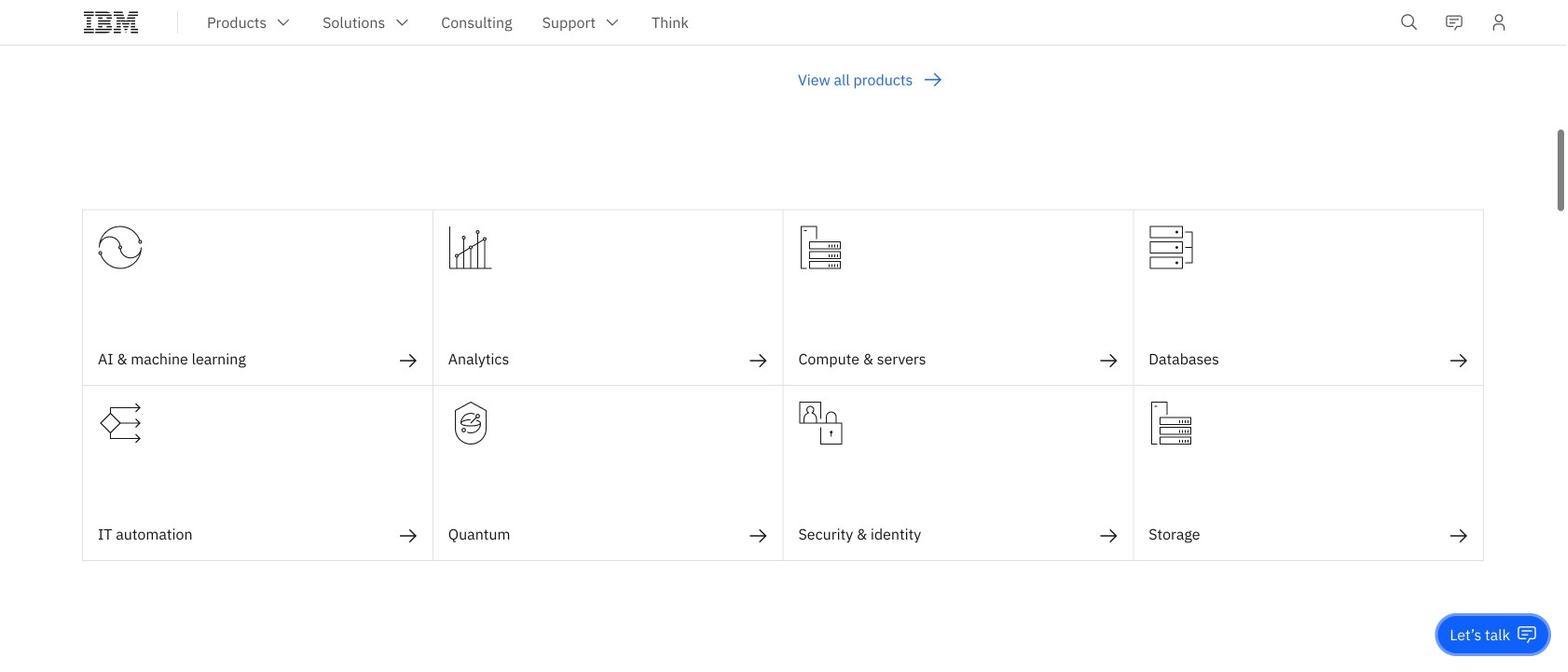 Task type: locate. For each thing, give the bounding box(es) containing it.
let's talk element
[[1450, 625, 1510, 645]]



